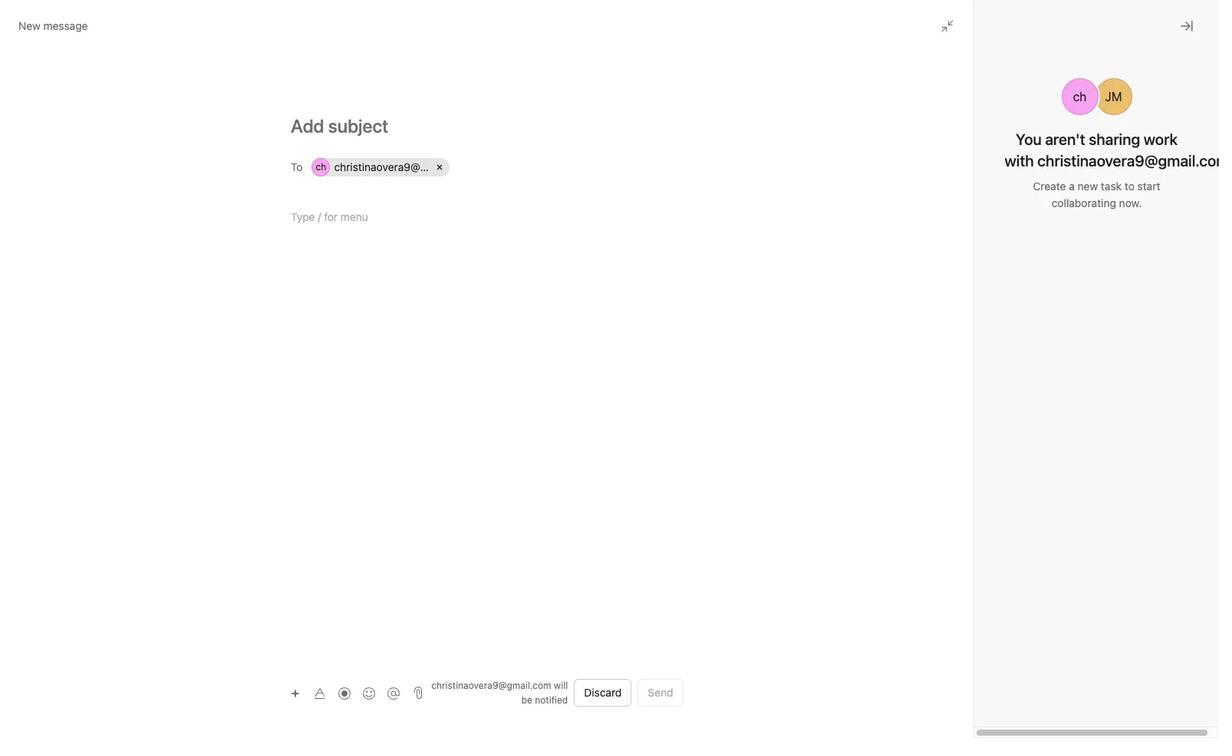 Task type: locate. For each thing, give the bounding box(es) containing it.
to
[[291, 160, 302, 173]]

be
[[522, 695, 533, 706], [1108, 698, 1119, 709]]

aren't
[[1046, 131, 1086, 148]]

1 horizontal spatial add subject text field
[[805, 405, 1189, 427]]

toolbar
[[284, 682, 407, 704]]

1 horizontal spatial add task button
[[962, 200, 1179, 227]]

1 vertical spatial ch
[[316, 161, 326, 173]]

1 horizontal spatial christinaovera9@gmail.com cell
[[845, 441, 1004, 459]]

message
[[43, 19, 88, 32]]

1 vertical spatial christinaovera9@gmail.com cell
[[845, 441, 1004, 459]]

be inside christinaovera9@gmail.com dialog
[[1108, 698, 1119, 709]]

christinaovera9@gmail.com will be notified inside christinaovera9@gmail.com dialog
[[969, 698, 1119, 724]]

0 horizontal spatial be
[[522, 695, 533, 706]]

0 vertical spatial will
[[554, 680, 568, 692]]

christinaovera9@gmail.com row inside dialog
[[845, 441, 1168, 463]]

you
[[1017, 131, 1042, 148]]

collaborating
[[1052, 197, 1117, 210]]

create
[[1034, 180, 1067, 193]]

0 horizontal spatial christinaovera9@gmail.com row
[[312, 158, 681, 180]]

new message
[[18, 19, 88, 32]]

ch
[[1074, 90, 1087, 104], [316, 161, 326, 173]]

close image
[[1182, 20, 1194, 32]]

will
[[554, 680, 568, 692], [1092, 698, 1106, 709]]

1 vertical spatial add subject text field
[[805, 405, 1189, 427]]

Add subject text field
[[272, 114, 702, 138], [805, 405, 1189, 427]]

christinaovera9@gmail.com will be notified
[[432, 680, 568, 706], [969, 698, 1119, 724]]

create a new task to start collaborating now.
[[1034, 180, 1161, 210]]

2 add task from the left
[[1054, 207, 1099, 220]]

discard
[[584, 686, 622, 699]]

task
[[1102, 180, 1123, 193], [386, 207, 408, 220], [1077, 207, 1099, 220]]

sharing
[[1090, 131, 1141, 148]]

0 horizontal spatial add subject text field
[[272, 114, 702, 138]]

christinaovera9@gmail.com cell
[[312, 158, 471, 177], [845, 441, 1004, 459]]

add subject text field for to
[[272, 114, 702, 138]]

add task
[[363, 207, 408, 220], [1054, 207, 1099, 220]]

christinaovera9@gmail.com dialog
[[805, 359, 1189, 739]]

0 horizontal spatial ch
[[316, 161, 326, 173]]

at mention image
[[387, 688, 400, 700]]

1 horizontal spatial add task
[[1054, 207, 1099, 220]]

2 add task button from the left
[[962, 200, 1179, 227]]

1 horizontal spatial ch
[[1074, 90, 1087, 104]]

notified inside christinaovera9@gmail.com dialog
[[1086, 712, 1119, 724]]

add subject text field for christinaovera9@gmail.com
[[805, 405, 1189, 427]]

0 horizontal spatial will
[[554, 680, 568, 692]]

christinaovera9@gmail.com
[[334, 160, 471, 174], [867, 443, 1004, 456], [432, 680, 552, 692], [969, 698, 1089, 709]]

now.
[[1120, 197, 1143, 210]]

christinaovera9@gmail.com row
[[312, 158, 681, 180], [845, 441, 1168, 463]]

0 horizontal spatial add task
[[363, 207, 408, 220]]

3
[[968, 157, 977, 175]]

0 horizontal spatial add
[[363, 207, 383, 220]]

0 vertical spatial christinaovera9@gmail.com row
[[312, 158, 681, 180]]

0 horizontal spatial christinaovera9@gmail.com will be notified
[[432, 680, 568, 706]]

1 horizontal spatial notified
[[1086, 712, 1119, 724]]

1 vertical spatial will
[[1092, 698, 1106, 709]]

1 vertical spatial christinaovera9@gmail.com row
[[845, 441, 1168, 463]]

0 horizontal spatial christinaovera9@gmail.com cell
[[312, 158, 471, 177]]

send button
[[638, 679, 684, 707]]

fri
[[968, 138, 983, 150]]

add
[[363, 207, 383, 220], [1054, 207, 1075, 220]]

1 horizontal spatial be
[[1108, 698, 1119, 709]]

1 add task from the left
[[363, 207, 408, 220]]

0 horizontal spatial notified
[[535, 695, 568, 706]]

2 horizontal spatial task
[[1102, 180, 1123, 193]]

you aren't sharing work with christinaovera9@gmail.com
[[1005, 131, 1220, 170]]

0 vertical spatial notified
[[535, 695, 568, 706]]

0 vertical spatial add subject text field
[[272, 114, 702, 138]]

1 horizontal spatial christinaovera9@gmail.com row
[[845, 441, 1168, 463]]

november 2023
[[228, 103, 338, 121]]

1 horizontal spatial christinaovera9@gmail.com will be notified
[[969, 698, 1119, 724]]

1 horizontal spatial will
[[1092, 698, 1106, 709]]

0 horizontal spatial add task button
[[270, 200, 488, 227]]

1 horizontal spatial add
[[1054, 207, 1075, 220]]

ch left jm
[[1074, 90, 1087, 104]]

add task button
[[270, 200, 488, 227], [962, 200, 1179, 227]]

minimize image
[[942, 20, 954, 32]]

1 vertical spatial notified
[[1086, 712, 1119, 724]]

2023
[[302, 103, 338, 121]]

emoji image
[[363, 688, 375, 700]]

november
[[228, 103, 298, 121]]

notified
[[535, 695, 568, 706], [1086, 712, 1119, 724]]

0 vertical spatial ch
[[1074, 90, 1087, 104]]

ch right to
[[316, 161, 326, 173]]



Task type: describe. For each thing, give the bounding box(es) containing it.
will inside christinaovera9@gmail.com dialog
[[1092, 698, 1106, 709]]

christinaovera9@gmail.com cell inside dialog
[[845, 441, 1004, 459]]

2 add from the left
[[1054, 207, 1075, 220]]

start
[[1138, 180, 1161, 193]]

jm
[[1106, 90, 1123, 104]]

1 add from the left
[[363, 207, 383, 220]]

record a video image
[[338, 688, 350, 700]]

new
[[18, 19, 41, 32]]

fri 3
[[968, 138, 983, 175]]

insert an object image
[[291, 689, 300, 698]]

31
[[277, 157, 292, 175]]

1 add task button from the left
[[270, 200, 488, 227]]

0 vertical spatial christinaovera9@gmail.com cell
[[312, 158, 471, 177]]

1 horizontal spatial task
[[1077, 207, 1099, 220]]

a
[[1070, 180, 1075, 193]]

task inside the create a new task to start collaborating now.
[[1102, 180, 1123, 193]]

to
[[1125, 180, 1135, 193]]

send
[[648, 686, 674, 699]]

new
[[1078, 180, 1099, 193]]

formatting image
[[314, 688, 326, 700]]

discard button
[[574, 679, 632, 707]]

work
[[1145, 131, 1178, 148]]

with christinaovera9@gmail.com
[[1005, 152, 1220, 170]]

4
[[1192, 157, 1202, 175]]

0 horizontal spatial task
[[386, 207, 408, 220]]



Task type: vqa. For each thing, say whether or not it's contained in the screenshot.
WILL in the christinaovera9@gmail.com Dialog
yes



